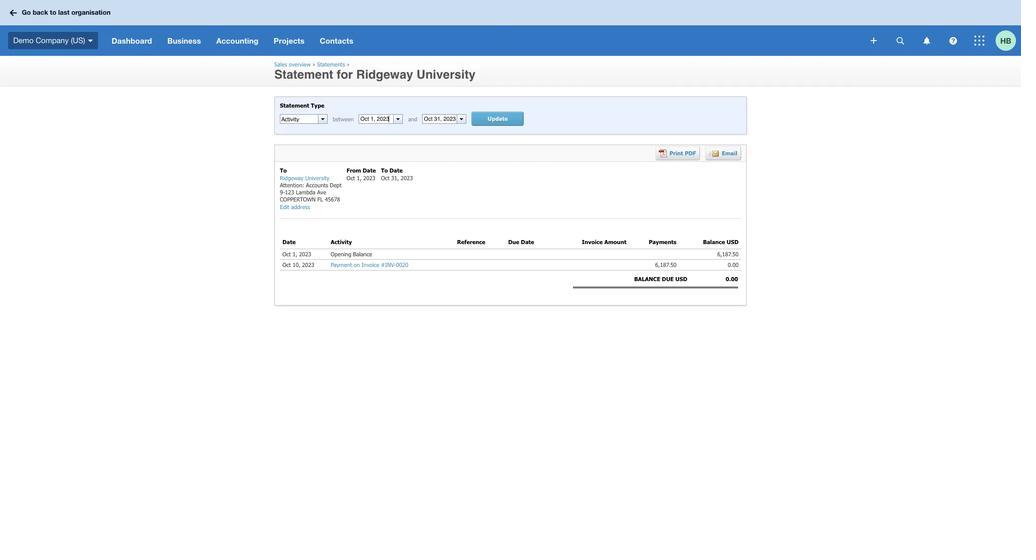 Task type: describe. For each thing, give the bounding box(es) containing it.
31,
[[391, 175, 399, 181]]

demo company (us)
[[13, 36, 85, 45]]

payment                                         on invoice #inv-0020
[[331, 262, 409, 268]]

2 › from the left
[[347, 61, 350, 68]]

1 vertical spatial statement
[[280, 102, 309, 109]]

organisation
[[71, 8, 111, 16]]

payment                                         on invoice #inv-0020 link
[[331, 262, 409, 268]]

sales overview › statements › statement for ridgeway university
[[274, 61, 476, 82]]

1 vertical spatial balance
[[353, 251, 372, 258]]

0 horizontal spatial 1,
[[293, 251, 298, 258]]

invoice amount
[[582, 239, 627, 246]]

from
[[347, 167, 361, 174]]

and
[[408, 116, 418, 123]]

dashboard
[[112, 36, 152, 45]]

2023 inside to date oct 31, 2023
[[401, 175, 413, 181]]

between
[[333, 116, 354, 123]]

balance usd
[[703, 239, 739, 246]]

oct inside from date oct 1, 2023
[[347, 175, 355, 181]]

1, inside from date oct 1, 2023
[[357, 175, 362, 181]]

fl
[[318, 196, 323, 203]]

email link
[[706, 147, 742, 161]]

0 vertical spatial 0.00
[[725, 262, 739, 268]]

navigation containing dashboard
[[104, 25, 864, 56]]

go back to last organisation
[[22, 8, 111, 16]]

hb button
[[996, 25, 1022, 56]]

date for to
[[390, 167, 403, 174]]

1 › from the left
[[313, 61, 315, 68]]

svg image inside 'demo company (us)' popup button
[[88, 40, 93, 42]]

dashboard link
[[104, 25, 160, 56]]

projects button
[[266, 25, 312, 56]]

0 horizontal spatial invoice
[[362, 262, 380, 268]]

back
[[33, 8, 48, 16]]

type
[[311, 102, 325, 109]]

on
[[354, 262, 360, 268]]

overview
[[289, 61, 311, 68]]

contacts button
[[312, 25, 361, 56]]

from date oct 1, 2023
[[347, 167, 376, 181]]

payment
[[331, 262, 352, 268]]

1 horizontal spatial svg image
[[897, 37, 905, 44]]

projects
[[274, 36, 305, 45]]

activity
[[331, 239, 352, 246]]

university inside sales overview › statements › statement for ridgeway university
[[417, 68, 476, 82]]

to date oct 31, 2023
[[381, 167, 413, 181]]

pdf
[[685, 150, 696, 157]]

print pdf
[[670, 150, 696, 157]]

2023 right 10,
[[302, 262, 315, 268]]

edit address link
[[280, 204, 310, 211]]

oct 10, 2023
[[283, 262, 315, 268]]

ave
[[317, 189, 326, 196]]

0 horizontal spatial svg image
[[871, 38, 877, 44]]

statement type
[[280, 102, 325, 109]]

to
[[50, 8, 56, 16]]

opening
[[331, 251, 351, 258]]

accounts
[[306, 182, 328, 189]]

to for to date oct 31, 2023
[[381, 167, 388, 174]]

print
[[670, 150, 684, 157]]

update link
[[472, 112, 524, 126]]

contacts
[[320, 36, 354, 45]]

amount
[[605, 239, 627, 246]]

last
[[58, 8, 70, 16]]

hb
[[1001, 36, 1012, 45]]

to ridgeway university attention: accounts dept 9-123 lambda ave coppertown fl 45678 edit address
[[280, 167, 342, 210]]

ridgeway inside to ridgeway university attention: accounts dept 9-123 lambda ave coppertown fl 45678 edit address
[[280, 175, 304, 181]]



Task type: vqa. For each thing, say whether or not it's contained in the screenshot.
it
no



Task type: locate. For each thing, give the bounding box(es) containing it.
date inside from date oct 1, 2023
[[363, 167, 376, 174]]

due
[[662, 276, 674, 283]]

statements
[[317, 61, 345, 68]]

university
[[417, 68, 476, 82], [305, 175, 330, 181]]

None text field
[[360, 115, 394, 124], [423, 115, 457, 124], [360, 115, 394, 124], [423, 115, 457, 124]]

date up 31,
[[390, 167, 403, 174]]

ridgeway
[[356, 68, 413, 82], [280, 175, 304, 181]]

0 vertical spatial ridgeway
[[356, 68, 413, 82]]

0.00
[[725, 262, 739, 268], [726, 276, 739, 283]]

2023
[[363, 175, 376, 181], [401, 175, 413, 181], [299, 251, 311, 258], [302, 262, 315, 268]]

statement inside sales overview › statements › statement for ridgeway university
[[274, 68, 333, 82]]

1 horizontal spatial to
[[381, 167, 388, 174]]

0 vertical spatial balance
[[703, 239, 726, 246]]

oct left 31,
[[381, 175, 390, 181]]

coppertown
[[280, 196, 316, 203]]

reference
[[457, 239, 486, 246]]

1 horizontal spatial university
[[417, 68, 476, 82]]

opening balance
[[331, 251, 372, 258]]

oct inside to date oct 31, 2023
[[381, 175, 390, 181]]

6,187.50 up balance due usd
[[652, 262, 677, 268]]

business
[[167, 36, 201, 45]]

to right from date oct 1, 2023 on the top
[[381, 167, 388, 174]]

2023 right 31,
[[401, 175, 413, 181]]

2023 up oct 10, 2023
[[299, 251, 311, 258]]

2 horizontal spatial svg image
[[975, 36, 985, 46]]

1, up 10,
[[293, 251, 298, 258]]

due date
[[509, 239, 535, 246]]

invoice right on at the left top of the page
[[362, 262, 380, 268]]

1 vertical spatial 1,
[[293, 251, 298, 258]]

123
[[285, 189, 294, 196]]

invoice left amount
[[582, 239, 603, 246]]

0 horizontal spatial usd
[[676, 276, 688, 283]]

1 horizontal spatial invoice
[[582, 239, 603, 246]]

1 vertical spatial 6,187.50
[[652, 262, 677, 268]]

to up the attention:
[[280, 167, 287, 174]]

balance
[[703, 239, 726, 246], [353, 251, 372, 258]]

1 vertical spatial ridgeway
[[280, 175, 304, 181]]

1 vertical spatial university
[[305, 175, 330, 181]]

date right 'from'
[[363, 167, 376, 174]]

ridgeway inside sales overview › statements › statement for ridgeway university
[[356, 68, 413, 82]]

date for from
[[363, 167, 376, 174]]

1,
[[357, 175, 362, 181], [293, 251, 298, 258]]

date inside to date oct 31, 2023
[[390, 167, 403, 174]]

dept
[[330, 182, 342, 189]]

ridgeway right for at the top of page
[[356, 68, 413, 82]]

› right overview
[[313, 61, 315, 68]]

go
[[22, 8, 31, 16]]

oct
[[347, 175, 355, 181], [381, 175, 390, 181], [283, 251, 291, 258], [283, 262, 291, 268]]

navigation
[[104, 25, 864, 56]]

1 to from the left
[[280, 167, 287, 174]]

2023 left 31,
[[363, 175, 376, 181]]

oct up oct 10, 2023
[[283, 251, 291, 258]]

to
[[280, 167, 287, 174], [381, 167, 388, 174]]

balance
[[635, 276, 661, 283]]

1 horizontal spatial balance
[[703, 239, 726, 246]]

(us)
[[71, 36, 85, 45]]

0 horizontal spatial to
[[280, 167, 287, 174]]

10,
[[293, 262, 301, 268]]

email
[[722, 150, 738, 157]]

› right statements in the top of the page
[[347, 61, 350, 68]]

to for to ridgeway university attention: accounts dept 9-123 lambda ave coppertown fl 45678 edit address
[[280, 167, 287, 174]]

sales overview link
[[274, 61, 311, 68]]

to inside to ridgeway university attention: accounts dept 9-123 lambda ave coppertown fl 45678 edit address
[[280, 167, 287, 174]]

date right due
[[521, 239, 535, 246]]

1 vertical spatial invoice
[[362, 262, 380, 268]]

oct 1, 2023
[[283, 251, 311, 258]]

sales
[[274, 61, 287, 68]]

usd
[[727, 239, 739, 246], [676, 276, 688, 283]]

lambda
[[296, 189, 316, 196]]

1 horizontal spatial ridgeway
[[356, 68, 413, 82]]

oct down 'from'
[[347, 175, 355, 181]]

0 vertical spatial invoice
[[582, 239, 603, 246]]

date for due
[[521, 239, 535, 246]]

payments
[[649, 239, 677, 246]]

6,187.50
[[718, 251, 739, 258], [652, 262, 677, 268]]

1, down 'from'
[[357, 175, 362, 181]]

6,187.50 down balance usd
[[718, 251, 739, 258]]

address
[[291, 204, 310, 210]]

for
[[337, 68, 353, 82]]

1 vertical spatial 0.00
[[726, 276, 739, 283]]

0 vertical spatial usd
[[727, 239, 739, 246]]

0 vertical spatial 1,
[[357, 175, 362, 181]]

svg image inside the go back to last organisation link
[[10, 9, 17, 16]]

1 horizontal spatial 1,
[[357, 175, 362, 181]]

statements link
[[317, 61, 345, 68]]

date up oct 1, 2023
[[283, 239, 296, 246]]

0 horizontal spatial ›
[[313, 61, 315, 68]]

accounting button
[[209, 25, 266, 56]]

accounting
[[216, 36, 259, 45]]

1 horizontal spatial usd
[[727, 239, 739, 246]]

oct left 10,
[[283, 262, 291, 268]]

ridgeway university link
[[280, 175, 330, 182]]

demo company (us) button
[[0, 25, 104, 56]]

university inside to ridgeway university attention: accounts dept 9-123 lambda ave coppertown fl 45678 edit address
[[305, 175, 330, 181]]

0 horizontal spatial 6,187.50
[[652, 262, 677, 268]]

banner containing hb
[[0, 0, 1022, 56]]

business button
[[160, 25, 209, 56]]

1 vertical spatial usd
[[676, 276, 688, 283]]

update
[[488, 116, 508, 122]]

balance due usd
[[635, 276, 688, 283]]

9-
[[280, 189, 285, 196]]

to inside to date oct 31, 2023
[[381, 167, 388, 174]]

0 vertical spatial 6,187.50
[[718, 251, 739, 258]]

print pdf link
[[656, 147, 700, 161]]

0020
[[396, 262, 409, 268]]

None text field
[[281, 115, 318, 124]]

#inv-
[[381, 262, 396, 268]]

statement
[[274, 68, 333, 82], [280, 102, 309, 109]]

demo
[[13, 36, 34, 45]]

edit
[[280, 204, 289, 210]]

0 vertical spatial statement
[[274, 68, 333, 82]]

2023 inside from date oct 1, 2023
[[363, 175, 376, 181]]

banner
[[0, 0, 1022, 56]]

0 horizontal spatial balance
[[353, 251, 372, 258]]

attention:
[[280, 182, 304, 189]]

svg image
[[10, 9, 17, 16], [924, 37, 930, 44], [950, 37, 957, 44], [88, 40, 93, 42]]

0 horizontal spatial university
[[305, 175, 330, 181]]

due
[[509, 239, 520, 246]]

invoice
[[582, 239, 603, 246], [362, 262, 380, 268]]

go back to last organisation link
[[6, 4, 117, 22]]

0 horizontal spatial ridgeway
[[280, 175, 304, 181]]

45678
[[325, 196, 340, 203]]

0 vertical spatial university
[[417, 68, 476, 82]]

2 to from the left
[[381, 167, 388, 174]]

1 horizontal spatial ›
[[347, 61, 350, 68]]

1 horizontal spatial 6,187.50
[[718, 251, 739, 258]]

›
[[313, 61, 315, 68], [347, 61, 350, 68]]

ridgeway up the attention:
[[280, 175, 304, 181]]

company
[[36, 36, 69, 45]]

svg image
[[975, 36, 985, 46], [897, 37, 905, 44], [871, 38, 877, 44]]

date
[[363, 167, 376, 174], [390, 167, 403, 174], [283, 239, 296, 246], [521, 239, 535, 246]]



